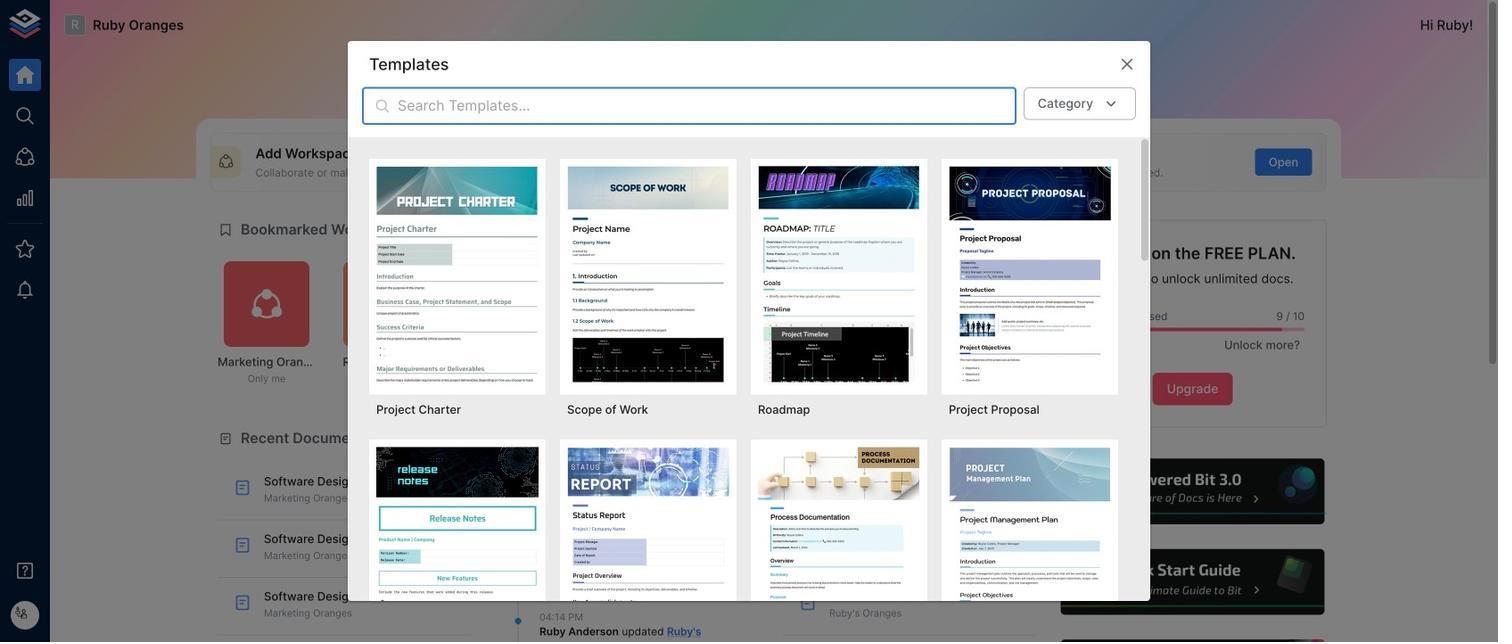Task type: describe. For each thing, give the bounding box(es) containing it.
scope of work image
[[567, 166, 730, 382]]

1 help image from the top
[[1059, 457, 1328, 527]]

3 help image from the top
[[1059, 637, 1328, 642]]

project management plan image
[[949, 447, 1112, 642]]

process documentation image
[[758, 447, 921, 642]]

roadmap image
[[758, 166, 921, 382]]

2 help image from the top
[[1059, 547, 1328, 618]]

project proposal image
[[949, 166, 1112, 382]]



Task type: vqa. For each thing, say whether or not it's contained in the screenshot.
4th The Help image from the top of the page
no



Task type: locate. For each thing, give the bounding box(es) containing it.
Search Templates... text field
[[398, 87, 1017, 125]]

dialog
[[348, 41, 1151, 642]]

release notes image
[[376, 447, 539, 642]]

help image
[[1059, 457, 1328, 527], [1059, 547, 1328, 618], [1059, 637, 1328, 642]]

status report image
[[567, 447, 730, 642]]

project charter image
[[376, 166, 539, 382]]

0 vertical spatial help image
[[1059, 457, 1328, 527]]

1 vertical spatial help image
[[1059, 547, 1328, 618]]

2 vertical spatial help image
[[1059, 637, 1328, 642]]



